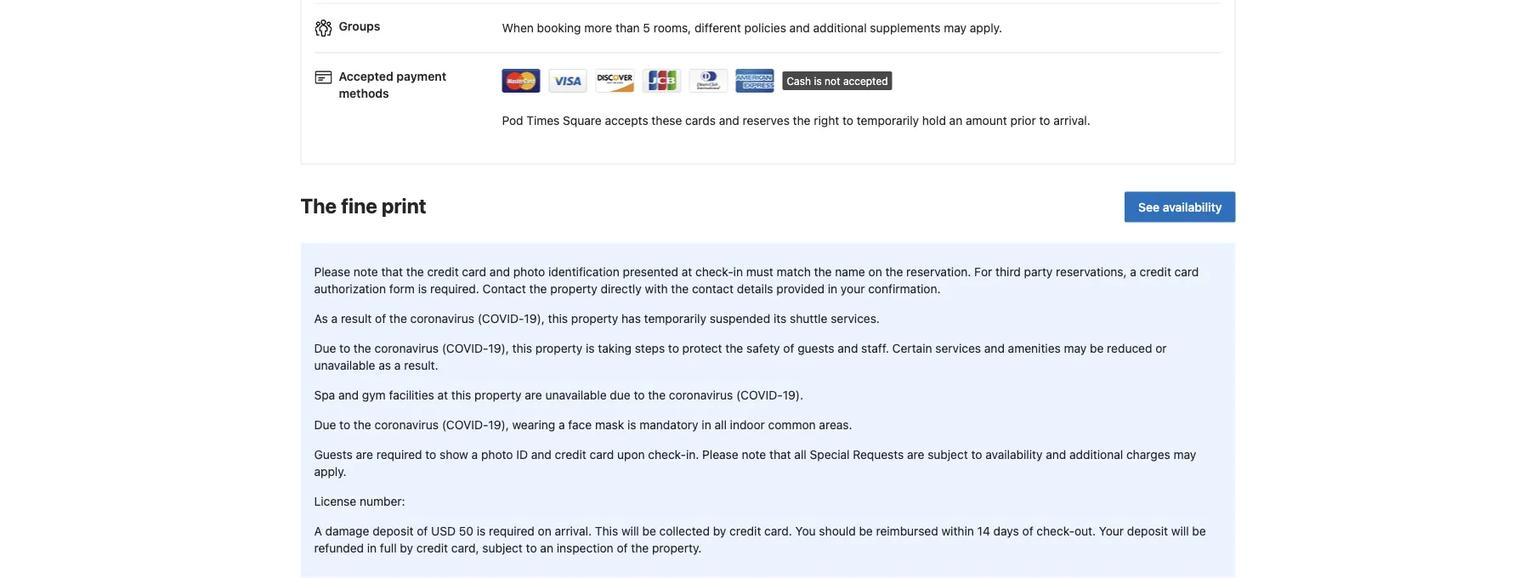 Task type: vqa. For each thing, say whether or not it's contained in the screenshot.
topmost the Please
yes



Task type: describe. For each thing, give the bounding box(es) containing it.
to right steps
[[668, 342, 679, 356]]

the left name
[[814, 265, 832, 279]]

check- inside guests are required to show a photo id and credit card upon check-in. please note that all special requests are subject to availability and additional charges may apply.
[[648, 448, 686, 462]]

diners club image
[[689, 69, 728, 93]]

the left right
[[793, 113, 811, 128]]

required.
[[430, 282, 479, 296]]

contact
[[482, 282, 526, 296]]

the right with
[[671, 282, 689, 296]]

that inside guests are required to show a photo id and credit card upon check-in. please note that all special requests are subject to availability and additional charges may apply.
[[769, 448, 791, 462]]

please note that the credit card and photo identification presented at check-in must match the name on the reservation. for third party reservations, a credit card authorization form is required. contact the property directly with the contact details provided in your confirmation.
[[314, 265, 1199, 296]]

common
[[768, 418, 816, 432]]

the down the result at the bottom left of the page
[[354, 342, 371, 356]]

the up form
[[406, 265, 424, 279]]

in left must
[[733, 265, 743, 279]]

0 horizontal spatial are
[[356, 448, 373, 462]]

as
[[379, 359, 391, 373]]

in inside a damage deposit of usd 50 is required on arrival. this will be collected by credit card. you should be reimbursed within 14 days of check-out. your deposit will be refunded in full by credit card, subject to an inspection of the property.
[[367, 542, 377, 556]]

accepted
[[339, 69, 393, 83]]

that inside please note that the credit card and photo identification presented at check-in must match the name on the reservation. for third party reservations, a credit card authorization form is required. contact the property directly with the contact details provided in your confirmation.
[[381, 265, 403, 279]]

steps
[[635, 342, 665, 356]]

suspended
[[710, 312, 770, 326]]

photo inside please note that the credit card and photo identification presented at check-in must match the name on the reservation. for third party reservations, a credit card authorization form is required. contact the property directly with the contact details provided in your confirmation.
[[513, 265, 545, 279]]

payment
[[396, 69, 446, 83]]

a inside guests are required to show a photo id and credit card upon check-in. please note that all special requests are subject to availability and additional charges may apply.
[[471, 448, 478, 462]]

card,
[[451, 542, 479, 556]]

visa image
[[549, 69, 588, 93]]

the down gym
[[354, 418, 371, 432]]

charges
[[1126, 448, 1170, 462]]

due for due to the coronavirus (covid-19), this property is taking steps to protect the safety of guests and staff. certain services and amenities may be reduced or unavailable as a result.
[[314, 342, 336, 356]]

0 vertical spatial apply.
[[970, 21, 1002, 35]]

check- inside a damage deposit of usd 50 is required on arrival. this will be collected by credit card. you should be reimbursed within 14 days of check-out. your deposit will be refunded in full by credit card, subject to an inspection of the property.
[[1037, 525, 1074, 539]]

please inside guests are required to show a photo id and credit card upon check-in. please note that all special requests are subject to availability and additional charges may apply.
[[702, 448, 738, 462]]

19), for this
[[488, 342, 509, 356]]

authorization
[[314, 282, 386, 296]]

0 vertical spatial all
[[714, 418, 727, 432]]

1 vertical spatial unavailable
[[545, 389, 607, 403]]

result
[[341, 312, 372, 326]]

0 vertical spatial 19),
[[524, 312, 545, 326]]

party
[[1024, 265, 1053, 279]]

be inside due to the coronavirus (covid-19), this property is taking steps to protect the safety of guests and staff. certain services and amenities may be reduced or unavailable as a result.
[[1090, 342, 1104, 356]]

availability inside guests are required to show a photo id and credit card upon check-in. please note that all special requests are subject to availability and additional charges may apply.
[[985, 448, 1043, 462]]

a
[[314, 525, 322, 539]]

fine
[[341, 194, 377, 218]]

protect
[[682, 342, 722, 356]]

mandatory
[[639, 418, 698, 432]]

to right right
[[842, 113, 853, 128]]

photo inside guests are required to show a photo id and credit card upon check-in. please note that all special requests are subject to availability and additional charges may apply.
[[481, 448, 513, 462]]

than
[[615, 21, 640, 35]]

amenities
[[1008, 342, 1061, 356]]

see availability
[[1138, 200, 1222, 214]]

you
[[795, 525, 816, 539]]

the
[[300, 194, 337, 218]]

details
[[737, 282, 773, 296]]

contact
[[692, 282, 734, 296]]

american express image
[[736, 69, 775, 93]]

to left "show"
[[425, 448, 436, 462]]

guests
[[798, 342, 834, 356]]

2 deposit from the left
[[1127, 525, 1168, 539]]

facilities
[[389, 389, 434, 403]]

reserves
[[743, 113, 790, 128]]

accepted payment methods
[[339, 69, 446, 100]]

or
[[1155, 342, 1167, 356]]

in.
[[686, 448, 699, 462]]

upon
[[617, 448, 645, 462]]

(covid- up "show"
[[442, 418, 488, 432]]

more
[[584, 21, 612, 35]]

accepted payment methods and conditions element
[[315, 61, 1221, 99]]

gym
[[362, 389, 386, 403]]

0 horizontal spatial card
[[462, 265, 486, 279]]

19), for wearing
[[488, 418, 509, 432]]

supplements
[[870, 21, 941, 35]]

a damage deposit of usd 50 is required on arrival. this will be collected by credit card. you should be reimbursed within 14 days of check-out. your deposit will be refunded in full by credit card, subject to an inspection of the property.
[[314, 525, 1206, 556]]

see availability button
[[1125, 192, 1236, 223]]

id
[[516, 448, 528, 462]]

credit left card.
[[729, 525, 761, 539]]

property.
[[652, 542, 702, 556]]

shuttle
[[790, 312, 827, 326]]

indoor
[[730, 418, 765, 432]]

is inside please note that the credit card and photo identification presented at check-in must match the name on the reservation. for third party reservations, a credit card authorization form is required. contact the property directly with the contact details provided in your confirmation.
[[418, 282, 427, 296]]

a inside please note that the credit card and photo identification presented at check-in must match the name on the reservation. for third party reservations, a credit card authorization form is required. contact the property directly with the contact details provided in your confirmation.
[[1130, 265, 1136, 279]]

may inside guests are required to show a photo id and credit card upon check-in. please note that all special requests are subject to availability and additional charges may apply.
[[1173, 448, 1196, 462]]

damage
[[325, 525, 369, 539]]

presented
[[623, 265, 678, 279]]

due for due to the coronavirus (covid-19), wearing a face mask is mandatory in all indoor common areas.
[[314, 418, 336, 432]]

reservation.
[[906, 265, 971, 279]]

spa
[[314, 389, 335, 403]]

cash is not accepted
[[787, 75, 888, 87]]

methods
[[339, 86, 389, 100]]

as a result of the coronavirus (covid-19), this property has temporarily suspended its shuttle services.
[[314, 312, 880, 326]]

(covid- up indoor
[[736, 389, 783, 403]]

0 horizontal spatial this
[[451, 389, 471, 403]]

credit up required.
[[427, 265, 459, 279]]

taking
[[598, 342, 632, 356]]

number:
[[360, 495, 405, 509]]

temporarily for has
[[644, 312, 706, 326]]

days
[[993, 525, 1019, 539]]

license number:
[[314, 495, 405, 509]]

apply. inside guests are required to show a photo id and credit card upon check-in. please note that all special requests are subject to availability and additional charges may apply.
[[314, 465, 347, 479]]

2 horizontal spatial card
[[1174, 265, 1199, 279]]

staff.
[[861, 342, 889, 356]]

identification
[[548, 265, 620, 279]]

1 horizontal spatial are
[[525, 389, 542, 403]]

areas.
[[819, 418, 852, 432]]

all inside guests are required to show a photo id and credit card upon check-in. please note that all special requests are subject to availability and additional charges may apply.
[[794, 448, 806, 462]]

print
[[382, 194, 426, 218]]

name
[[835, 265, 865, 279]]

when booking more than 5 rooms, different policies and additional supplements may apply.
[[502, 21, 1002, 35]]

in right 'mandatory'
[[702, 418, 711, 432]]

right
[[814, 113, 839, 128]]

show
[[440, 448, 468, 462]]

due
[[610, 389, 630, 403]]

jcb image
[[642, 69, 681, 93]]

required inside a damage deposit of usd 50 is required on arrival. this will be collected by credit card. you should be reimbursed within 14 days of check-out. your deposit will be refunded in full by credit card, subject to an inspection of the property.
[[489, 525, 535, 539]]

reservations,
[[1056, 265, 1127, 279]]

within
[[941, 525, 974, 539]]

1 vertical spatial at
[[437, 389, 448, 403]]

different
[[694, 21, 741, 35]]

of down this
[[617, 542, 628, 556]]

discover image
[[595, 69, 635, 93]]

0 vertical spatial arrival.
[[1053, 113, 1090, 128]]

coronavirus down required.
[[410, 312, 474, 326]]

is inside accepted payment methods and conditions element
[[814, 75, 822, 87]]

the down form
[[389, 312, 407, 326]]

may inside due to the coronavirus (covid-19), this property is taking steps to protect the safety of guests and staff. certain services and amenities may be reduced or unavailable as a result.
[[1064, 342, 1087, 356]]

arrival. inside a damage deposit of usd 50 is required on arrival. this will be collected by credit card. you should be reimbursed within 14 days of check-out. your deposit will be refunded in full by credit card, subject to an inspection of the property.
[[555, 525, 592, 539]]

a inside due to the coronavirus (covid-19), this property is taking steps to protect the safety of guests and staff. certain services and amenities may be reduced or unavailable as a result.
[[394, 359, 401, 373]]

accepted
[[843, 75, 888, 87]]

property up wearing on the bottom of the page
[[474, 389, 522, 403]]

the up 'mandatory'
[[648, 389, 666, 403]]

cash
[[787, 75, 811, 87]]

2 horizontal spatial this
[[548, 312, 568, 326]]

the right contact
[[529, 282, 547, 296]]

groups
[[339, 20, 380, 34]]

the left the safety
[[725, 342, 743, 356]]

the inside a damage deposit of usd 50 is required on arrival. this will be collected by credit card. you should be reimbursed within 14 days of check-out. your deposit will be refunded in full by credit card, subject to an inspection of the property.
[[631, 542, 649, 556]]

guests
[[314, 448, 353, 462]]

booking
[[537, 21, 581, 35]]



Task type: locate. For each thing, give the bounding box(es) containing it.
0 vertical spatial an
[[949, 113, 962, 128]]

be
[[1090, 342, 1104, 356], [642, 525, 656, 539], [859, 525, 873, 539], [1192, 525, 1206, 539]]

1 horizontal spatial please
[[702, 448, 738, 462]]

2 vertical spatial check-
[[1037, 525, 1074, 539]]

additional up cash is not accepted
[[813, 21, 867, 35]]

temporarily down accepted
[[857, 113, 919, 128]]

of inside due to the coronavirus (covid-19), this property is taking steps to protect the safety of guests and staff. certain services and amenities may be reduced or unavailable as a result.
[[783, 342, 794, 356]]

third
[[996, 265, 1021, 279]]

card down the see availability button
[[1174, 265, 1199, 279]]

with
[[645, 282, 668, 296]]

0 horizontal spatial availability
[[985, 448, 1043, 462]]

credit down face
[[555, 448, 586, 462]]

0 vertical spatial due
[[314, 342, 336, 356]]

1 horizontal spatial may
[[1064, 342, 1087, 356]]

to up 14 in the right of the page
[[971, 448, 982, 462]]

1 vertical spatial an
[[540, 542, 553, 556]]

availability inside the see availability button
[[1163, 200, 1222, 214]]

0 horizontal spatial deposit
[[372, 525, 414, 539]]

1 will from the left
[[621, 525, 639, 539]]

1 vertical spatial that
[[769, 448, 791, 462]]

amount
[[966, 113, 1007, 128]]

1 deposit from the left
[[372, 525, 414, 539]]

arrival.
[[1053, 113, 1090, 128], [555, 525, 592, 539]]

check- right the days
[[1037, 525, 1074, 539]]

as
[[314, 312, 328, 326]]

coronavirus down facilities
[[375, 418, 439, 432]]

temporarily down with
[[644, 312, 706, 326]]

card.
[[764, 525, 792, 539]]

0 vertical spatial photo
[[513, 265, 545, 279]]

property down identification
[[550, 282, 597, 296]]

in left full
[[367, 542, 377, 556]]

mastercard image
[[502, 69, 541, 93]]

the
[[793, 113, 811, 128], [406, 265, 424, 279], [814, 265, 832, 279], [885, 265, 903, 279], [529, 282, 547, 296], [671, 282, 689, 296], [389, 312, 407, 326], [354, 342, 371, 356], [725, 342, 743, 356], [648, 389, 666, 403], [354, 418, 371, 432], [631, 542, 649, 556]]

coronavirus inside due to the coronavirus (covid-19), this property is taking steps to protect the safety of guests and staff. certain services and amenities may be reduced or unavailable as a result.
[[375, 342, 439, 356]]

an left inspection
[[540, 542, 553, 556]]

are right requests
[[907, 448, 924, 462]]

mask
[[595, 418, 624, 432]]

0 vertical spatial that
[[381, 265, 403, 279]]

property inside please note that the credit card and photo identification presented at check-in must match the name on the reservation. for third party reservations, a credit card authorization form is required. contact the property directly with the contact details provided in your confirmation.
[[550, 282, 597, 296]]

subject right card,
[[482, 542, 523, 556]]

full
[[380, 542, 397, 556]]

apply. down guests
[[314, 465, 347, 479]]

all left special
[[794, 448, 806, 462]]

special
[[810, 448, 850, 462]]

form
[[389, 282, 415, 296]]

2 vertical spatial may
[[1173, 448, 1196, 462]]

reimbursed
[[876, 525, 938, 539]]

directly
[[601, 282, 642, 296]]

availability up the days
[[985, 448, 1043, 462]]

wearing
[[512, 418, 555, 432]]

(covid- inside due to the coronavirus (covid-19), this property is taking steps to protect the safety of guests and staff. certain services and amenities may be reduced or unavailable as a result.
[[442, 342, 488, 356]]

1 horizontal spatial required
[[489, 525, 535, 539]]

arrival. right prior
[[1053, 113, 1090, 128]]

0 vertical spatial unavailable
[[314, 359, 375, 373]]

property up spa and gym facilities at this property are unavailable due to the coronavirus (covid-19).
[[535, 342, 583, 356]]

card inside guests are required to show a photo id and credit card upon check-in. please note that all special requests are subject to availability and additional charges may apply.
[[590, 448, 614, 462]]

1 horizontal spatial apply.
[[970, 21, 1002, 35]]

to down the result at the bottom left of the page
[[339, 342, 350, 356]]

is left "taking"
[[586, 342, 595, 356]]

due to the coronavirus (covid-19), this property is taking steps to protect the safety of guests and staff. certain services and amenities may be reduced or unavailable as a result.
[[314, 342, 1167, 373]]

an inside a damage deposit of usd 50 is required on arrival. this will be collected by credit card. you should be reimbursed within 14 days of check-out. your deposit will be refunded in full by credit card, subject to an inspection of the property.
[[540, 542, 553, 556]]

may right amenities
[[1064, 342, 1087, 356]]

credit inside guests are required to show a photo id and credit card upon check-in. please note that all special requests are subject to availability and additional charges may apply.
[[555, 448, 586, 462]]

0 vertical spatial may
[[944, 21, 967, 35]]

pod times square accepts these cards and reserves the right to temporarily hold an amount prior to arrival.
[[502, 113, 1090, 128]]

are
[[525, 389, 542, 403], [356, 448, 373, 462], [907, 448, 924, 462]]

coronavirus up 'mandatory'
[[669, 389, 733, 403]]

0 horizontal spatial additional
[[813, 21, 867, 35]]

1 horizontal spatial at
[[682, 265, 692, 279]]

0 vertical spatial required
[[376, 448, 422, 462]]

2 horizontal spatial are
[[907, 448, 924, 462]]

1 vertical spatial this
[[512, 342, 532, 356]]

note down indoor
[[742, 448, 766, 462]]

must
[[746, 265, 773, 279]]

1 vertical spatial availability
[[985, 448, 1043, 462]]

certain
[[892, 342, 932, 356]]

your
[[841, 282, 865, 296]]

due down as
[[314, 342, 336, 356]]

to right prior
[[1039, 113, 1050, 128]]

these
[[651, 113, 682, 128]]

photo left id
[[481, 448, 513, 462]]

the up confirmation.
[[885, 265, 903, 279]]

is right mask
[[627, 418, 636, 432]]

0 horizontal spatial may
[[944, 21, 967, 35]]

0 vertical spatial on
[[868, 265, 882, 279]]

please inside please note that the credit card and photo identification presented at check-in must match the name on the reservation. for third party reservations, a credit card authorization form is required. contact the property directly with the contact details provided in your confirmation.
[[314, 265, 350, 279]]

at right facilities
[[437, 389, 448, 403]]

card up required.
[[462, 265, 486, 279]]

and inside please note that the credit card and photo identification presented at check-in must match the name on the reservation. for third party reservations, a credit card authorization form is required. contact the property directly with the contact details provided in your confirmation.
[[490, 265, 510, 279]]

0 horizontal spatial will
[[621, 525, 639, 539]]

the fine print
[[300, 194, 426, 218]]

1 horizontal spatial card
[[590, 448, 614, 462]]

temporarily
[[857, 113, 919, 128], [644, 312, 706, 326]]

an right hold
[[949, 113, 962, 128]]

square
[[563, 113, 602, 128]]

1 vertical spatial temporarily
[[644, 312, 706, 326]]

deposit up full
[[372, 525, 414, 539]]

check- up the contact
[[695, 265, 733, 279]]

19).
[[783, 389, 803, 403]]

on inside a damage deposit of usd 50 is required on arrival. this will be collected by credit card. you should be reimbursed within 14 days of check-out. your deposit will be refunded in full by credit card, subject to an inspection of the property.
[[538, 525, 551, 539]]

provided
[[776, 282, 825, 296]]

apply. right 'supplements'
[[970, 21, 1002, 35]]

1 vertical spatial arrival.
[[555, 525, 592, 539]]

your
[[1099, 525, 1124, 539]]

by right full
[[400, 542, 413, 556]]

collected
[[659, 525, 710, 539]]

this
[[595, 525, 618, 539]]

guests are required to show a photo id and credit card upon check-in. please note that all special requests are subject to availability and additional charges may apply.
[[314, 448, 1196, 479]]

19), inside due to the coronavirus (covid-19), this property is taking steps to protect the safety of guests and staff. certain services and amenities may be reduced or unavailable as a result.
[[488, 342, 509, 356]]

are right guests
[[356, 448, 373, 462]]

this
[[548, 312, 568, 326], [512, 342, 532, 356], [451, 389, 471, 403]]

1 vertical spatial subject
[[482, 542, 523, 556]]

1 horizontal spatial deposit
[[1127, 525, 1168, 539]]

subject inside a damage deposit of usd 50 is required on arrival. this will be collected by credit card. you should be reimbursed within 14 days of check-out. your deposit will be refunded in full by credit card, subject to an inspection of the property.
[[482, 542, 523, 556]]

policies
[[744, 21, 786, 35]]

this up spa and gym facilities at this property are unavailable due to the coronavirus (covid-19).
[[512, 342, 532, 356]]

0 horizontal spatial subject
[[482, 542, 523, 556]]

property up "taking"
[[571, 312, 618, 326]]

1 horizontal spatial additional
[[1069, 448, 1123, 462]]

1 due from the top
[[314, 342, 336, 356]]

2 will from the left
[[1171, 525, 1189, 539]]

1 vertical spatial may
[[1064, 342, 1087, 356]]

on left this
[[538, 525, 551, 539]]

required right 50
[[489, 525, 535, 539]]

may
[[944, 21, 967, 35], [1064, 342, 1087, 356], [1173, 448, 1196, 462]]

subject
[[928, 448, 968, 462], [482, 542, 523, 556]]

at inside please note that the credit card and photo identification presented at check-in must match the name on the reservation. for third party reservations, a credit card authorization form is required. contact the property directly with the contact details provided in your confirmation.
[[682, 265, 692, 279]]

an
[[949, 113, 962, 128], [540, 542, 553, 556]]

1 vertical spatial on
[[538, 525, 551, 539]]

0 vertical spatial additional
[[813, 21, 867, 35]]

services.
[[831, 312, 880, 326]]

that
[[381, 265, 403, 279], [769, 448, 791, 462]]

in left your at the right
[[828, 282, 837, 296]]

is inside due to the coronavirus (covid-19), this property is taking steps to protect the safety of guests and staff. certain services and amenities may be reduced or unavailable as a result.
[[586, 342, 595, 356]]

14
[[977, 525, 990, 539]]

deposit right "your"
[[1127, 525, 1168, 539]]

to right due
[[634, 389, 645, 403]]

to inside a damage deposit of usd 50 is required on arrival. this will be collected by credit card. you should be reimbursed within 14 days of check-out. your deposit will be refunded in full by credit card, subject to an inspection of the property.
[[526, 542, 537, 556]]

1 vertical spatial required
[[489, 525, 535, 539]]

1 horizontal spatial availability
[[1163, 200, 1222, 214]]

arrival. up inspection
[[555, 525, 592, 539]]

0 vertical spatial check-
[[695, 265, 733, 279]]

all left indoor
[[714, 418, 727, 432]]

1 horizontal spatial will
[[1171, 525, 1189, 539]]

that up form
[[381, 265, 403, 279]]

not
[[825, 75, 840, 87]]

when
[[502, 21, 534, 35]]

by right collected on the left bottom
[[713, 525, 726, 539]]

confirmation.
[[868, 282, 941, 296]]

license
[[314, 495, 356, 509]]

1 horizontal spatial by
[[713, 525, 726, 539]]

note inside guests are required to show a photo id and credit card upon check-in. please note that all special requests are subject to availability and additional charges may apply.
[[742, 448, 766, 462]]

note
[[354, 265, 378, 279], [742, 448, 766, 462]]

2 vertical spatial this
[[451, 389, 471, 403]]

subject right requests
[[928, 448, 968, 462]]

spa and gym facilities at this property are unavailable due to the coronavirus (covid-19).
[[314, 389, 803, 403]]

may right 'supplements'
[[944, 21, 967, 35]]

face
[[568, 418, 592, 432]]

required inside guests are required to show a photo id and credit card upon check-in. please note that all special requests are subject to availability and additional charges may apply.
[[376, 448, 422, 462]]

1 horizontal spatial an
[[949, 113, 962, 128]]

1 horizontal spatial check-
[[695, 265, 733, 279]]

note up authorization
[[354, 265, 378, 279]]

this inside due to the coronavirus (covid-19), this property is taking steps to protect the safety of guests and staff. certain services and amenities may be reduced or unavailable as a result.
[[512, 342, 532, 356]]

is left not
[[814, 75, 822, 87]]

1 vertical spatial apply.
[[314, 465, 347, 479]]

1 horizontal spatial this
[[512, 342, 532, 356]]

deposit
[[372, 525, 414, 539], [1127, 525, 1168, 539]]

1 horizontal spatial on
[[868, 265, 882, 279]]

property inside due to the coronavirus (covid-19), this property is taking steps to protect the safety of guests and staff. certain services and amenities may be reduced or unavailable as a result.
[[535, 342, 583, 356]]

0 horizontal spatial arrival.
[[555, 525, 592, 539]]

should
[[819, 525, 856, 539]]

required
[[376, 448, 422, 462], [489, 525, 535, 539]]

0 horizontal spatial temporarily
[[644, 312, 706, 326]]

for
[[974, 265, 992, 279]]

temporarily for to
[[857, 113, 919, 128]]

2 due from the top
[[314, 418, 336, 432]]

in
[[733, 265, 743, 279], [828, 282, 837, 296], [702, 418, 711, 432], [367, 542, 377, 556]]

1 horizontal spatial unavailable
[[545, 389, 607, 403]]

check- inside please note that the credit card and photo identification presented at check-in must match the name on the reservation. for third party reservations, a credit card authorization form is required. contact the property directly with the contact details provided in your confirmation.
[[695, 265, 733, 279]]

0 horizontal spatial an
[[540, 542, 553, 556]]

availability right see
[[1163, 200, 1222, 214]]

1 horizontal spatial all
[[794, 448, 806, 462]]

this down identification
[[548, 312, 568, 326]]

of right the days
[[1022, 525, 1033, 539]]

1 horizontal spatial arrival.
[[1053, 113, 1090, 128]]

0 horizontal spatial on
[[538, 525, 551, 539]]

is right form
[[418, 282, 427, 296]]

to up guests
[[339, 418, 350, 432]]

credit down usd
[[416, 542, 448, 556]]

0 vertical spatial temporarily
[[857, 113, 919, 128]]

has
[[621, 312, 641, 326]]

0 vertical spatial availability
[[1163, 200, 1222, 214]]

required up number: at bottom left
[[376, 448, 422, 462]]

(covid- down required.
[[442, 342, 488, 356]]

0 vertical spatial by
[[713, 525, 726, 539]]

due inside due to the coronavirus (covid-19), this property is taking steps to protect the safety of guests and staff. certain services and amenities may be reduced or unavailable as a result.
[[314, 342, 336, 356]]

0 horizontal spatial that
[[381, 265, 403, 279]]

1 vertical spatial please
[[702, 448, 738, 462]]

1 vertical spatial all
[[794, 448, 806, 462]]

safety
[[746, 342, 780, 356]]

0 horizontal spatial all
[[714, 418, 727, 432]]

of right the result at the bottom left of the page
[[375, 312, 386, 326]]

0 vertical spatial note
[[354, 265, 378, 279]]

0 horizontal spatial check-
[[648, 448, 686, 462]]

unavailable up spa
[[314, 359, 375, 373]]

0 horizontal spatial by
[[400, 542, 413, 556]]

are up wearing on the bottom of the page
[[525, 389, 542, 403]]

1 vertical spatial check-
[[648, 448, 686, 462]]

1 vertical spatial additional
[[1069, 448, 1123, 462]]

may right charges
[[1173, 448, 1196, 462]]

0 horizontal spatial note
[[354, 265, 378, 279]]

0 horizontal spatial required
[[376, 448, 422, 462]]

0 vertical spatial subject
[[928, 448, 968, 462]]

subject inside guests are required to show a photo id and credit card upon check-in. please note that all special requests are subject to availability and additional charges may apply.
[[928, 448, 968, 462]]

0 vertical spatial please
[[314, 265, 350, 279]]

0 horizontal spatial apply.
[[314, 465, 347, 479]]

credit right reservations,
[[1140, 265, 1171, 279]]

a
[[1130, 265, 1136, 279], [331, 312, 338, 326], [394, 359, 401, 373], [559, 418, 565, 432], [471, 448, 478, 462]]

credit
[[427, 265, 459, 279], [1140, 265, 1171, 279], [555, 448, 586, 462], [729, 525, 761, 539], [416, 542, 448, 556]]

0 vertical spatial at
[[682, 265, 692, 279]]

the left property.
[[631, 542, 649, 556]]

inspection
[[557, 542, 613, 556]]

unavailable
[[314, 359, 375, 373], [545, 389, 607, 403]]

will right "your"
[[1171, 525, 1189, 539]]

1 horizontal spatial subject
[[928, 448, 968, 462]]

0 horizontal spatial unavailable
[[314, 359, 375, 373]]

see
[[1138, 200, 1160, 214]]

0 vertical spatial this
[[548, 312, 568, 326]]

please
[[314, 265, 350, 279], [702, 448, 738, 462]]

coronavirus up result. on the left of the page
[[375, 342, 439, 356]]

2 horizontal spatial may
[[1173, 448, 1196, 462]]

19),
[[524, 312, 545, 326], [488, 342, 509, 356], [488, 418, 509, 432]]

please up authorization
[[314, 265, 350, 279]]

50
[[459, 525, 473, 539]]

1 vertical spatial by
[[400, 542, 413, 556]]

all
[[714, 418, 727, 432], [794, 448, 806, 462]]

apply.
[[970, 21, 1002, 35], [314, 465, 347, 479]]

2 horizontal spatial check-
[[1037, 525, 1074, 539]]

at up the contact
[[682, 265, 692, 279]]

to
[[842, 113, 853, 128], [1039, 113, 1050, 128], [339, 342, 350, 356], [668, 342, 679, 356], [634, 389, 645, 403], [339, 418, 350, 432], [425, 448, 436, 462], [971, 448, 982, 462], [526, 542, 537, 556]]

1 vertical spatial note
[[742, 448, 766, 462]]

reduced
[[1107, 342, 1152, 356]]

this right facilities
[[451, 389, 471, 403]]

of left usd
[[417, 525, 428, 539]]

additional inside guests are required to show a photo id and credit card upon check-in. please note that all special requests are subject to availability and additional charges may apply.
[[1069, 448, 1123, 462]]

1 horizontal spatial temporarily
[[857, 113, 919, 128]]

will right this
[[621, 525, 639, 539]]

of right the safety
[[783, 342, 794, 356]]

1 horizontal spatial that
[[769, 448, 791, 462]]

1 vertical spatial photo
[[481, 448, 513, 462]]

(covid- down contact
[[477, 312, 524, 326]]

0 horizontal spatial please
[[314, 265, 350, 279]]

1 vertical spatial due
[[314, 418, 336, 432]]

on inside please note that the credit card and photo identification presented at check-in must match the name on the reservation. for third party reservations, a credit card authorization form is required. contact the property directly with the contact details provided in your confirmation.
[[868, 265, 882, 279]]

due to the coronavirus (covid-19), wearing a face mask is mandatory in all indoor common areas.
[[314, 418, 852, 432]]

please right in.
[[702, 448, 738, 462]]

unavailable up face
[[545, 389, 607, 403]]

5
[[643, 21, 650, 35]]

0 horizontal spatial at
[[437, 389, 448, 403]]

note inside please note that the credit card and photo identification presented at check-in must match the name on the reservation. for third party reservations, a credit card authorization form is required. contact the property directly with the contact details provided in your confirmation.
[[354, 265, 378, 279]]

cards
[[685, 113, 716, 128]]

1 vertical spatial 19),
[[488, 342, 509, 356]]

photo up contact
[[513, 265, 545, 279]]

rooms,
[[653, 21, 691, 35]]

usd
[[431, 525, 456, 539]]

1 horizontal spatial note
[[742, 448, 766, 462]]

out.
[[1074, 525, 1096, 539]]

is right 50
[[477, 525, 486, 539]]

is inside a damage deposit of usd 50 is required on arrival. this will be collected by credit card. you should be reimbursed within 14 days of check-out. your deposit will be refunded in full by credit card, subject to an inspection of the property.
[[477, 525, 486, 539]]

unavailable inside due to the coronavirus (covid-19), this property is taking steps to protect the safety of guests and staff. certain services and amenities may be reduced or unavailable as a result.
[[314, 359, 375, 373]]

prior
[[1010, 113, 1036, 128]]

refunded
[[314, 542, 364, 556]]

2 vertical spatial 19),
[[488, 418, 509, 432]]



